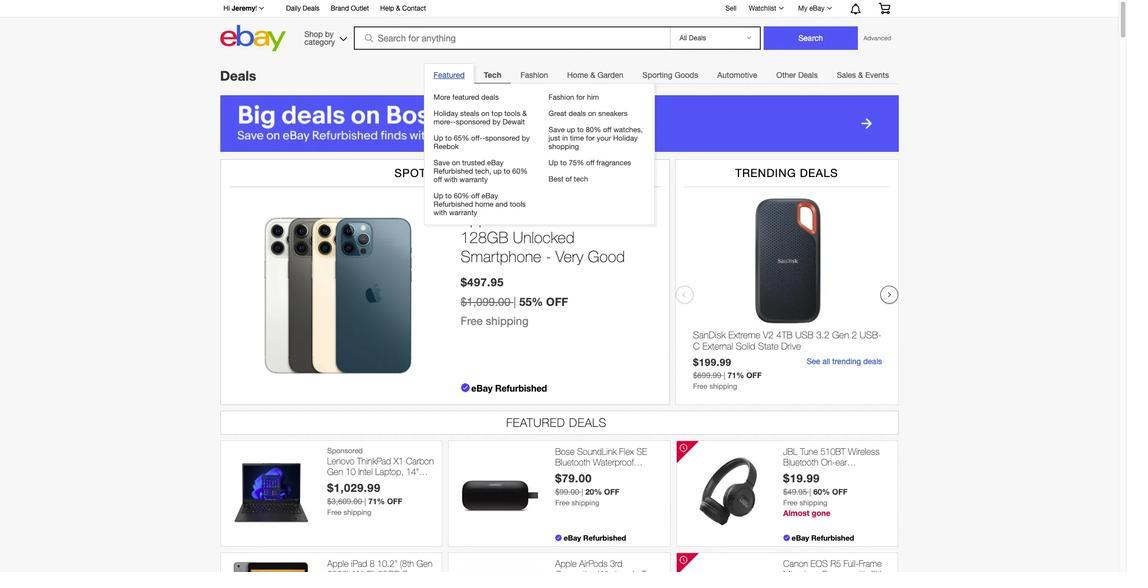 Task type: locate. For each thing, give the bounding box(es) containing it.
off right 20%
[[604, 488, 620, 497]]

tech tab list
[[424, 63, 899, 226]]

to inside save up to 80% off watches, just in time for your holiday shopping
[[578, 126, 584, 134]]

fashion for him link
[[548, 89, 647, 105]]

1 horizontal spatial apple
[[461, 210, 499, 228]]

apple down home
[[461, 210, 499, 228]]

warranty down trusted
[[460, 176, 488, 184]]

gen up ips,
[[327, 467, 343, 478]]

very
[[556, 247, 584, 266]]

fi)
[[367, 570, 375, 573]]

-
[[453, 118, 456, 126], [483, 134, 486, 143], [546, 247, 552, 266]]

1 vertical spatial by
[[493, 118, 501, 126]]

carbon
[[406, 457, 434, 467]]

1 horizontal spatial deals
[[569, 109, 586, 118]]

up down more-
[[434, 134, 444, 143]]

1 vertical spatial -
[[483, 134, 486, 143]]

2 vertical spatial up
[[434, 192, 444, 200]]

0 vertical spatial with
[[444, 176, 458, 184]]

0 vertical spatial by
[[325, 29, 334, 38]]

60% left home
[[454, 192, 469, 200]]

shipping inside $1,029.99 $3,609.00 | 71% off free shipping
[[344, 509, 372, 517]]

featured for featured
[[434, 71, 465, 80]]

eos
[[811, 559, 828, 569]]

60%
[[513, 167, 528, 176], [454, 192, 469, 200], [814, 488, 830, 497]]

free down $99.00
[[556, 499, 570, 508]]

off right 80%
[[604, 126, 612, 134]]

0 vertical spatial wireless
[[849, 447, 880, 457]]

32gb down 14" at the bottom of the page
[[411, 478, 433, 488]]

mirrorless
[[784, 570, 820, 573]]

2 horizontal spatial -
[[546, 247, 552, 266]]

0 vertical spatial up
[[434, 134, 444, 143]]

free for $1,029.99
[[327, 509, 342, 517]]

- inside holiday steals on top tools & more--sponsored by dewalt
[[453, 118, 456, 126]]

wireless up "black"
[[849, 447, 880, 457]]

& right home
[[591, 71, 596, 80]]

0 horizontal spatial gen
[[327, 467, 343, 478]]

0 vertical spatial featured
[[434, 71, 465, 80]]

0 horizontal spatial by
[[325, 29, 334, 38]]

1 horizontal spatial for
[[586, 134, 595, 143]]

on inside save on trusted ebay refurbished tech, up to 60% off with warranty
[[452, 159, 460, 167]]

|
[[514, 295, 516, 308], [724, 371, 726, 380], [582, 488, 584, 497], [810, 488, 812, 497], [365, 498, 366, 507]]

free inside $79.00 $99.00 | 20% off free shipping
[[556, 499, 570, 508]]

for left him
[[577, 93, 585, 102]]

0 horizontal spatial save
[[434, 159, 450, 167]]

holiday right your
[[614, 134, 638, 143]]

on left top
[[482, 109, 490, 118]]

1 vertical spatial fashion
[[549, 93, 575, 102]]

fashion for fashion
[[521, 71, 548, 80]]

deal
[[465, 167, 496, 179]]

gen inside sponsored lenovo thinkpad x1 carbon gen 10 intel laptop, 14" ips,  i7-1270p vpro®, 32gb
[[327, 467, 343, 478]]

canon
[[784, 559, 809, 569]]

to left 80%
[[578, 126, 584, 134]]

tech menu bar
[[424, 63, 899, 226]]

to right tech,
[[504, 167, 511, 176]]

off right 75%
[[587, 159, 595, 167]]

1 vertical spatial 32gb
[[378, 570, 400, 573]]

& right help
[[396, 4, 401, 12]]

bose
[[556, 447, 575, 457]]

deals
[[482, 93, 499, 102], [569, 109, 586, 118], [864, 357, 882, 366]]

0 vertical spatial warranty
[[460, 176, 488, 184]]

shipping
[[486, 315, 529, 327], [710, 383, 737, 391], [572, 499, 600, 508], [800, 499, 828, 508], [344, 509, 372, 517]]

1 horizontal spatial wireless
[[849, 447, 880, 457]]

sell link
[[721, 4, 742, 12]]

sporting
[[643, 71, 673, 80]]

shipping inside $19.99 $49.95 | 60% off free shipping almost gone
[[800, 499, 828, 508]]

save inside save up to 80% off watches, just in time for your holiday shopping
[[549, 126, 565, 134]]

apple inside apple airpods 3rd generation wireless in-ea
[[556, 559, 577, 569]]

0 horizontal spatial 32gb
[[378, 570, 400, 573]]

2 bluetooth from the left
[[784, 458, 819, 468]]

shipping down 20%
[[572, 499, 600, 508]]

& inside holiday steals on top tools & more--sponsored by dewalt
[[523, 109, 527, 118]]

0 vertical spatial save
[[549, 126, 565, 134]]

0 horizontal spatial 71%
[[368, 497, 385, 507]]

$497.95
[[461, 275, 504, 289]]

0 vertical spatial 71%
[[728, 371, 744, 380]]

71% down $199.99
[[728, 371, 744, 380]]

10.2"
[[377, 559, 398, 569]]

71% inside $1,029.99 $3,609.00 | 71% off free shipping
[[368, 497, 385, 507]]

1 horizontal spatial -
[[483, 134, 486, 143]]

hi
[[224, 4, 230, 12]]

free down $699.99
[[693, 383, 708, 391]]

tech,
[[475, 167, 492, 176]]

fashion link
[[511, 64, 558, 86]]

up up "shopping"
[[567, 126, 576, 134]]

refurbished down reebok
[[434, 167, 473, 176]]

0 vertical spatial for
[[577, 93, 585, 102]]

up up best
[[549, 159, 559, 167]]

1 horizontal spatial save
[[549, 126, 565, 134]]

tools inside up to 60% off ebay refurbished home and tools with warranty
[[510, 200, 526, 209]]

2 vertical spatial by
[[522, 134, 530, 143]]

up
[[434, 134, 444, 143], [549, 159, 559, 167], [434, 192, 444, 200]]

almost
[[784, 509, 810, 519]]

shipping for $19.99
[[800, 499, 828, 508]]

$49.95
[[784, 488, 808, 497]]

1 vertical spatial gen
[[327, 467, 343, 478]]

| for $79.00
[[582, 488, 584, 497]]

| inside $19.99 $49.95 | 60% off free shipping almost gone
[[810, 488, 812, 497]]

1 vertical spatial sponsored
[[486, 134, 520, 143]]

sporting goods
[[643, 71, 699, 80]]

1 vertical spatial wireless
[[599, 570, 630, 573]]

71%
[[728, 371, 744, 380], [368, 497, 385, 507]]

free inside $1,029.99 $3,609.00 | 71% off free shipping
[[327, 509, 342, 517]]

2 vertical spatial gen
[[417, 559, 433, 569]]

more featured deals link
[[433, 89, 532, 105]]

2 vertical spatial -
[[546, 247, 552, 266]]

shipping down $699.99
[[710, 383, 737, 391]]

featured up bose
[[507, 416, 566, 430]]

save inside save on trusted ebay refurbished tech, up to 60% off with warranty
[[434, 159, 450, 167]]

1 horizontal spatial up
[[567, 126, 576, 134]]

free up almost
[[784, 499, 798, 508]]

| down $1,029.99
[[365, 498, 366, 507]]

up inside up to 60% off ebay refurbished home and tools with warranty
[[434, 192, 444, 200]]

off down deal
[[471, 192, 480, 200]]

up inside up to 65% off--sponsored by reebok
[[434, 134, 444, 143]]

60% up gone
[[814, 488, 830, 497]]

watchlist
[[749, 4, 777, 12]]

refurbished inside up to 60% off ebay refurbished home and tools with warranty
[[434, 200, 473, 209]]

on down him
[[588, 109, 597, 118]]

apple for apple ipad 8 10.2" (8th gen 2020) (wi-fi) 32gb spac
[[327, 559, 349, 569]]

by inside up to 65% off--sponsored by reebok
[[522, 134, 530, 143]]

to left 75%
[[561, 159, 567, 167]]

up for up to 75% off fragrances
[[549, 159, 559, 167]]

- down unlocked
[[546, 247, 552, 266]]

0 vertical spatial holiday
[[434, 109, 459, 118]]

home
[[568, 71, 589, 80]]

1 vertical spatial up
[[549, 159, 559, 167]]

1 horizontal spatial featured
[[507, 416, 566, 430]]

canon eos r5 full-frame mirrorless camera with 8
[[784, 559, 882, 573]]

60% right tech,
[[513, 167, 528, 176]]

bluetooth
[[556, 458, 591, 468], [784, 458, 819, 468]]

warranty up '128gb'
[[449, 209, 478, 217]]

up inside save up to 80% off watches, just in time for your holiday shopping
[[567, 126, 576, 134]]

sponsored down dewalt
[[486, 134, 520, 143]]

warranty inside save on trusted ebay refurbished tech, up to 60% off with warranty
[[460, 176, 488, 184]]

free down $1,099.00
[[461, 315, 483, 327]]

laptop,
[[375, 467, 404, 478]]

0 horizontal spatial apple
[[327, 559, 349, 569]]

0 horizontal spatial fashion
[[521, 71, 548, 80]]

on inside holiday steals on top tools & more--sponsored by dewalt
[[482, 109, 490, 118]]

for right time
[[586, 134, 595, 143]]

outlet
[[351, 4, 369, 12]]

1 vertical spatial 71%
[[368, 497, 385, 507]]

sponsored up off-
[[456, 118, 491, 126]]

drive
[[781, 341, 801, 352]]

to inside up to 75% off fragrances link
[[561, 159, 567, 167]]

to inside up to 60% off ebay refurbished home and tools with warranty
[[446, 192, 452, 200]]

1 vertical spatial with
[[434, 209, 447, 217]]

help & contact link
[[380, 3, 426, 15]]

1 horizontal spatial on
[[482, 109, 490, 118]]

off down reebok
[[434, 176, 442, 184]]

shipping inside $79.00 $99.00 | 20% off free shipping
[[572, 499, 600, 508]]

71% inside '$699.99 | 71% off free shipping'
[[728, 371, 744, 380]]

him
[[587, 93, 599, 102]]

3.2
[[817, 330, 830, 341]]

gen inside sandisk extreme v2 4tb usb 3.2 gen 2 usb- c external solid state drive
[[832, 330, 849, 341]]

deals inside tech menu bar
[[799, 71, 818, 80]]

shipping for $1,029.99
[[344, 509, 372, 517]]

0 horizontal spatial up
[[494, 167, 502, 176]]

2 horizontal spatial 60%
[[814, 488, 830, 497]]

| left 55% at the left
[[514, 295, 516, 308]]

bluetooth up headphones,
[[784, 458, 819, 468]]

2 horizontal spatial on
[[588, 109, 597, 118]]

steals
[[461, 109, 480, 118]]

1 horizontal spatial bluetooth
[[784, 458, 819, 468]]

1 vertical spatial 60%
[[454, 192, 469, 200]]

0 horizontal spatial 60%
[[454, 192, 469, 200]]

up to 60% off ebay refurbished home and tools with warranty link
[[433, 188, 532, 221]]

shipping up gone
[[800, 499, 828, 508]]

apple airpods 3rd generation wireless in-ea link
[[556, 559, 665, 573]]

0 horizontal spatial deals
[[482, 93, 499, 102]]

trusted
[[462, 159, 485, 167]]

& right top
[[523, 109, 527, 118]]

ebay inside up to 60% off ebay refurbished home and tools with warranty
[[482, 192, 498, 200]]

off down "black"
[[833, 488, 848, 497]]

2 vertical spatial 60%
[[814, 488, 830, 497]]

1 horizontal spatial 71%
[[728, 371, 744, 380]]

0 horizontal spatial featured
[[434, 71, 465, 80]]

lenovo
[[327, 457, 355, 467]]

sneakers
[[599, 109, 628, 118]]

see all trending deals link
[[807, 357, 882, 366]]

3rd
[[610, 559, 623, 569]]

apple up 2020)
[[327, 559, 349, 569]]

for inside save up to 80% off watches, just in time for your holiday shopping
[[586, 134, 595, 143]]

1 vertical spatial holiday
[[614, 134, 638, 143]]

holiday down more in the top left of the page
[[434, 109, 459, 118]]

none submit inside shop by category banner
[[764, 26, 858, 50]]

shipping down '$3,609.00'
[[344, 509, 372, 517]]

wireless inside jbl tune 510bt wireless bluetooth on-ear headphones, black
[[849, 447, 880, 457]]

usb-
[[860, 330, 882, 341]]

help
[[380, 4, 394, 12]]

fashion for him
[[549, 93, 599, 102]]

2 vertical spatial deals
[[864, 357, 882, 366]]

refurbished left home
[[434, 200, 473, 209]]

2 vertical spatial with
[[854, 570, 869, 573]]

external
[[703, 341, 733, 352]]

on left trusted
[[452, 159, 460, 167]]

| inside $79.00 $99.00 | 20% off free shipping
[[582, 488, 584, 497]]

1 horizontal spatial holiday
[[614, 134, 638, 143]]

1270p
[[355, 478, 380, 488]]

fashion inside fashion for him link
[[549, 93, 575, 102]]

warranty inside up to 60% off ebay refurbished home and tools with warranty
[[449, 209, 478, 217]]

bluetooth for $19.99
[[784, 458, 819, 468]]

| for $19.99
[[810, 488, 812, 497]]

0 vertical spatial 32gb
[[411, 478, 433, 488]]

0 horizontal spatial on
[[452, 159, 460, 167]]

1 horizontal spatial by
[[493, 118, 501, 126]]

by left dewalt
[[493, 118, 501, 126]]

to left 65%
[[446, 134, 452, 143]]

refurbished down speaker,
[[556, 479, 600, 490]]

trending deals
[[736, 167, 839, 179]]

by down dewalt
[[522, 134, 530, 143]]

0 horizontal spatial wireless
[[599, 570, 630, 573]]

by inside shop by category
[[325, 29, 334, 38]]

| left 20%
[[582, 488, 584, 497]]

2 horizontal spatial by
[[522, 134, 530, 143]]

1 horizontal spatial gen
[[417, 559, 433, 569]]

fashion right tech link
[[521, 71, 548, 80]]

fashion up great
[[549, 93, 575, 102]]

| right the $49.95
[[810, 488, 812, 497]]

1 horizontal spatial ebay refurbished
[[564, 534, 627, 543]]

up for up to 60% off ebay refurbished home and tools with warranty
[[434, 192, 444, 200]]

your shopping cart image
[[878, 3, 891, 14]]

0 horizontal spatial ebay refurbished
[[472, 383, 547, 394]]

my ebay link
[[793, 2, 837, 15]]

bluetooth inside jbl tune 510bt wireless bluetooth on-ear headphones, black
[[784, 458, 819, 468]]

holiday steals on top tools & more--sponsored by dewalt
[[434, 109, 527, 126]]

shop
[[305, 29, 323, 38]]

holiday inside holiday steals on top tools & more--sponsored by dewalt
[[434, 109, 459, 118]]

up right tech,
[[494, 167, 502, 176]]

fragrances
[[597, 159, 632, 167]]

apple ipad 8 10.2" (8th gen 2020) (wi-fi) 32gb spac
[[327, 559, 433, 573]]

refurbished inside save on trusted ebay refurbished tech, up to 60% off with warranty
[[434, 167, 473, 176]]

off down vpro®,
[[387, 497, 403, 507]]

1 horizontal spatial 60%
[[513, 167, 528, 176]]

deals for trending deals
[[800, 167, 839, 179]]

fashion inside fashion link
[[521, 71, 548, 80]]

wireless down 3rd
[[599, 570, 630, 573]]

1 horizontal spatial 32gb
[[411, 478, 433, 488]]

save down great
[[549, 126, 565, 134]]

1 vertical spatial featured
[[507, 416, 566, 430]]

2 horizontal spatial apple
[[556, 559, 577, 569]]

0 vertical spatial sponsored
[[456, 118, 491, 126]]

help & contact
[[380, 4, 426, 12]]

shop by category
[[305, 29, 335, 46]]

to down spotlight deal
[[446, 192, 452, 200]]

fashion
[[521, 71, 548, 80], [549, 93, 575, 102]]

2 horizontal spatial ebay refurbished
[[792, 534, 855, 543]]

featured inside menu
[[434, 71, 465, 80]]

smartphone
[[461, 247, 542, 266]]

apple inside apple iphone 12 pro max 128gb unlocked smartphone - very good
[[461, 210, 499, 228]]

free for $19.99
[[784, 499, 798, 508]]

- left steals
[[453, 118, 456, 126]]

off inside save up to 80% off watches, just in time for your holiday shopping
[[604, 126, 612, 134]]

60% inside $19.99 $49.95 | 60% off free shipping almost gone
[[814, 488, 830, 497]]

shipping for $79.00
[[572, 499, 600, 508]]

& inside account navigation
[[396, 4, 401, 12]]

off inside save on trusted ebay refurbished tech, up to 60% off with warranty
[[434, 176, 442, 184]]

free down '$3,609.00'
[[327, 509, 342, 517]]

sponsored inside up to 65% off--sponsored by reebok
[[486, 134, 520, 143]]

brand outlet link
[[331, 3, 369, 15]]

best
[[549, 175, 564, 183]]

0 vertical spatial 60%
[[513, 167, 528, 176]]

& right "sales"
[[859, 71, 864, 80]]

tools inside holiday steals on top tools & more--sponsored by dewalt
[[505, 109, 521, 118]]

apple inside apple ipad 8 10.2" (8th gen 2020) (wi-fi) 32gb spac
[[327, 559, 349, 569]]

top
[[492, 109, 503, 118]]

deals up top
[[482, 93, 499, 102]]

c
[[693, 341, 700, 352]]

2 horizontal spatial gen
[[832, 330, 849, 341]]

off inside $1,029.99 $3,609.00 | 71% off free shipping
[[387, 497, 403, 507]]

up down spotlight deal
[[434, 192, 444, 200]]

1 vertical spatial tools
[[510, 200, 526, 209]]

bluetooth up speaker,
[[556, 458, 591, 468]]

0 horizontal spatial holiday
[[434, 109, 459, 118]]

1 horizontal spatial fashion
[[549, 93, 575, 102]]

tech
[[484, 70, 502, 80]]

bluetooth inside bose soundlink flex se bluetooth waterproof speaker, certified refurbished
[[556, 458, 591, 468]]

with down spotlight deal
[[434, 209, 447, 217]]

certified
[[591, 469, 622, 479]]

free inside $19.99 $49.95 | 60% off free shipping almost gone
[[784, 499, 798, 508]]

account navigation
[[217, 0, 899, 17]]

deals inside account navigation
[[303, 4, 320, 12]]

shipping down $1,099.00 | 55% off
[[486, 315, 529, 327]]

gen for apple ipad 8 10.2" (8th gen 2020) (wi-fi) 32gb spac
[[417, 559, 433, 569]]

| right $699.99
[[724, 371, 726, 380]]

12
[[552, 210, 570, 228]]

0 vertical spatial tools
[[505, 109, 521, 118]]

more-
[[434, 118, 453, 126]]

gen inside apple ipad 8 10.2" (8th gen 2020) (wi-fi) 32gb spac
[[417, 559, 433, 569]]

with down full-
[[854, 570, 869, 573]]

0 vertical spatial fashion
[[521, 71, 548, 80]]

32gb down 10.2"
[[378, 570, 400, 573]]

2 horizontal spatial deals
[[864, 357, 882, 366]]

4tb
[[777, 330, 793, 341]]

1 vertical spatial for
[[586, 134, 595, 143]]

0 horizontal spatial for
[[577, 93, 585, 102]]

in-
[[633, 570, 642, 573]]

| inside $1,029.99 $3,609.00 | 71% off free shipping
[[365, 498, 366, 507]]

510bt
[[821, 447, 846, 457]]

deals right trending
[[864, 357, 882, 366]]

- down the holiday steals on top tools & more--sponsored by dewalt link
[[483, 134, 486, 143]]

0 vertical spatial gen
[[832, 330, 849, 341]]

with inside up to 60% off ebay refurbished home and tools with warranty
[[434, 209, 447, 217]]

gen right (8th
[[417, 559, 433, 569]]

featured link
[[425, 65, 474, 86]]

apple up generation
[[556, 559, 577, 569]]

tools right top
[[505, 109, 521, 118]]

with inside save on trusted ebay refurbished tech, up to 60% off with warranty
[[444, 176, 458, 184]]

0 vertical spatial -
[[453, 118, 456, 126]]

i7-
[[345, 478, 355, 488]]

71% down '1270p'
[[368, 497, 385, 507]]

automotive link
[[708, 64, 767, 86]]

None submit
[[764, 26, 858, 50]]

1 vertical spatial up
[[494, 167, 502, 176]]

1 bluetooth from the left
[[556, 458, 591, 468]]

with inside 'canon eos r5 full-frame mirrorless camera with 8'
[[854, 570, 869, 573]]

off down solid
[[747, 371, 762, 380]]

save down reebok
[[434, 159, 450, 167]]

deals down fashion for him
[[569, 109, 586, 118]]

contact
[[402, 4, 426, 12]]

tools right and
[[510, 200, 526, 209]]

with left deal
[[444, 176, 458, 184]]

10
[[346, 467, 356, 478]]

gen
[[832, 330, 849, 341], [327, 467, 343, 478], [417, 559, 433, 569]]

1 vertical spatial warranty
[[449, 209, 478, 217]]

to inside up to 65% off--sponsored by reebok
[[446, 134, 452, 143]]

0 horizontal spatial bluetooth
[[556, 458, 591, 468]]

0 horizontal spatial -
[[453, 118, 456, 126]]

featured up more in the top left of the page
[[434, 71, 465, 80]]

wireless inside apple airpods 3rd generation wireless in-ea
[[599, 570, 630, 573]]

1 vertical spatial save
[[434, 159, 450, 167]]

by right 'shop'
[[325, 29, 334, 38]]

brand
[[331, 4, 349, 12]]

0 vertical spatial up
[[567, 126, 576, 134]]

fashion for fashion for him
[[549, 93, 575, 102]]

gen left 2
[[832, 330, 849, 341]]



Task type: vqa. For each thing, say whether or not it's contained in the screenshot.
Max
yes



Task type: describe. For each thing, give the bounding box(es) containing it.
soundlink
[[578, 447, 617, 457]]

shop by category banner
[[217, 0, 899, 54]]

sporting goods link
[[633, 64, 708, 86]]

to inside save on trusted ebay refurbished tech, up to 60% off with warranty
[[504, 167, 511, 176]]

gen for sponsored lenovo thinkpad x1 carbon gen 10 intel laptop, 14" ips,  i7-1270p vpro®, 32gb
[[327, 467, 343, 478]]

lenovo thinkpad x1 carbon gen 10 intel laptop, 14" ips,  i7-1270p vpro®, 32gb link
[[327, 457, 437, 488]]

$19.99
[[784, 472, 820, 485]]

- inside up to 65% off--sponsored by reebok
[[483, 134, 486, 143]]

daily deals link
[[286, 3, 320, 15]]

apple for apple iphone 12 pro max 128gb unlocked smartphone - very good
[[461, 210, 499, 228]]

apple ipad 8 10.2" (8th gen 2020) (wi-fi) 32gb spac link
[[327, 559, 437, 573]]

1 vertical spatial deals
[[569, 109, 586, 118]]

deals for other deals
[[799, 71, 818, 80]]

bluetooth for $79.00
[[556, 458, 591, 468]]

trending
[[833, 357, 861, 366]]

home & garden
[[568, 71, 624, 80]]

apple for apple airpods 3rd generation wireless in-ea
[[556, 559, 577, 569]]

(8th
[[400, 559, 414, 569]]

off inside '$699.99 | 71% off free shipping'
[[747, 371, 762, 380]]

advanced
[[864, 35, 892, 42]]

apple iphone 12 pro max 128gb unlocked smartphone - very good link
[[461, 210, 658, 266]]

off right 55% at the left
[[546, 295, 568, 308]]

$1,099.00 | 55% off
[[461, 295, 568, 308]]

ebay inside save on trusted ebay refurbished tech, up to 60% off with warranty
[[487, 159, 504, 167]]

save for save on trusted ebay refurbished tech, up to 60% off with warranty
[[434, 159, 450, 167]]

refurbished up apple airpods 3rd generation wireless in-ea
[[584, 534, 627, 543]]

refurbished inside bose soundlink flex se bluetooth waterproof speaker, certified refurbished
[[556, 479, 600, 490]]

holiday inside save up to 80% off watches, just in time for your holiday shopping
[[614, 134, 638, 143]]

shipping inside '$699.99 | 71% off free shipping'
[[710, 383, 737, 391]]

off inside up to 75% off fragrances link
[[587, 159, 595, 167]]

ebay refurbished for refurbished
[[564, 534, 627, 543]]

off inside $79.00 $99.00 | 20% off free shipping
[[604, 488, 620, 497]]

Search for anything text field
[[356, 27, 668, 49]]

up for up to 65% off--sponsored by reebok
[[434, 134, 444, 143]]

& for contact
[[396, 4, 401, 12]]

$3,609.00
[[327, 498, 362, 507]]

off-
[[471, 134, 483, 143]]

- inside apple iphone 12 pro max 128gb unlocked smartphone - very good
[[546, 247, 552, 266]]

bose soundlink flex se bluetooth waterproof speaker, certified refurbished link
[[556, 447, 665, 490]]

trending
[[736, 167, 797, 179]]

events
[[866, 71, 890, 80]]

on for steals
[[482, 109, 490, 118]]

save for save up to 80% off watches, just in time for your holiday shopping
[[549, 126, 565, 134]]

other deals link
[[767, 64, 828, 86]]

deals link
[[220, 68, 256, 84]]

60% inside up to 60% off ebay refurbished home and tools with warranty
[[454, 192, 469, 200]]

ipad
[[351, 559, 367, 569]]

all
[[823, 357, 830, 366]]

good
[[588, 247, 625, 266]]

iphone
[[503, 210, 548, 228]]

sponsored inside holiday steals on top tools & more--sponsored by dewalt
[[456, 118, 491, 126]]

my ebay
[[799, 4, 825, 12]]

canon eos r5 full-frame mirrorless camera with 8 link
[[784, 559, 893, 573]]

best of tech
[[549, 175, 588, 183]]

intel
[[358, 467, 373, 478]]

on for deals
[[588, 109, 597, 118]]

sales & events link
[[828, 64, 899, 86]]

full-
[[844, 559, 859, 569]]

$79.00
[[556, 472, 592, 485]]

sponsored lenovo thinkpad x1 carbon gen 10 intel laptop, 14" ips,  i7-1270p vpro®, 32gb
[[327, 447, 434, 488]]

and
[[496, 200, 508, 209]]

save on trusted ebay refurbished tech, up to 60% off with warranty link
[[433, 155, 532, 188]]

32gb inside apple ipad 8 10.2" (8th gen 2020) (wi-fi) 32gb spac
[[378, 570, 400, 573]]

to for up to 60% off ebay refurbished home and tools with warranty
[[446, 192, 452, 200]]

headphones,
[[784, 469, 835, 479]]

reebok
[[434, 143, 459, 151]]

$79.00 $99.00 | 20% off free shipping
[[556, 472, 620, 508]]

ebay refurbished for -
[[472, 383, 547, 394]]

automotive
[[718, 71, 758, 80]]

sandisk extreme v2 4tb usb 3.2 gen 2 usb- c external solid state drive link
[[693, 330, 882, 355]]

featured for featured deals
[[507, 416, 566, 430]]

sponsored
[[327, 447, 363, 456]]

refurbished up the featured deals
[[495, 383, 547, 394]]

waterproof
[[593, 458, 634, 468]]

ips,
[[327, 478, 342, 488]]

8
[[370, 559, 375, 569]]

off inside up to 60% off ebay refurbished home and tools with warranty
[[471, 192, 480, 200]]

!
[[255, 4, 257, 12]]

$19.99 $49.95 | 60% off free shipping almost gone
[[784, 472, 848, 519]]

off inside $19.99 $49.95 | 60% off free shipping almost gone
[[833, 488, 848, 497]]

speaker,
[[556, 469, 589, 479]]

featured menu
[[424, 63, 656, 226]]

unlocked
[[513, 229, 575, 247]]

32gb inside sponsored lenovo thinkpad x1 carbon gen 10 intel laptop, 14" ips,  i7-1270p vpro®, 32gb
[[411, 478, 433, 488]]

daily deals
[[286, 4, 320, 12]]

extreme
[[729, 330, 761, 341]]

$1,099.00
[[461, 295, 511, 308]]

apple airpods 3rd generation wireless in-ea
[[556, 559, 657, 573]]

deals for daily deals
[[303, 4, 320, 12]]

se
[[637, 447, 647, 457]]

more featured deals
[[434, 93, 499, 102]]

20%
[[586, 488, 602, 497]]

55%
[[520, 295, 543, 308]]

solid
[[736, 341, 756, 352]]

save up to 80% off watches, just in time for your holiday shopping link
[[548, 122, 647, 155]]

tech link
[[475, 64, 511, 86]]

flex
[[620, 447, 634, 457]]

spotlight
[[395, 167, 462, 179]]

128gb
[[461, 229, 509, 247]]

by inside holiday steals on top tools & more--sponsored by dewalt
[[493, 118, 501, 126]]

free for $79.00
[[556, 499, 570, 508]]

best of tech link
[[548, 171, 647, 187]]

2
[[852, 330, 857, 341]]

apple iphone 12 pro max 128gb unlocked smartphone - very good
[[461, 210, 627, 266]]

| inside $1,099.00 | 55% off
[[514, 295, 516, 308]]

free inside '$699.99 | 71% off free shipping'
[[693, 383, 708, 391]]

home
[[475, 200, 494, 209]]

60% inside save on trusted ebay refurbished tech, up to 60% off with warranty
[[513, 167, 528, 176]]

your
[[597, 134, 612, 143]]

save on trusted ebay refurbished tech, up to 60% off with warranty
[[434, 159, 528, 184]]

| inside '$699.99 | 71% off free shipping'
[[724, 371, 726, 380]]

spotlight deal
[[395, 167, 496, 179]]

deals for featured deals
[[570, 416, 607, 430]]

tune
[[801, 447, 818, 457]]

ebay inside account navigation
[[810, 4, 825, 12]]

& for events
[[859, 71, 864, 80]]

holiday steals on top tools & more--sponsored by dewalt link
[[433, 105, 532, 130]]

big deals on bose starting at $79 save on ebay refurished finds with a warranty. image
[[220, 95, 899, 152]]

sales
[[837, 71, 857, 80]]

bose soundlink flex se bluetooth waterproof speaker, certified refurbished
[[556, 447, 647, 490]]

great deals on sneakers link
[[548, 105, 647, 122]]

my
[[799, 4, 808, 12]]

to for up to 75% off fragrances
[[561, 159, 567, 167]]

r5
[[831, 559, 842, 569]]

just
[[549, 134, 561, 143]]

thinkpad
[[357, 457, 391, 467]]

other
[[777, 71, 796, 80]]

| for $1,029.99
[[365, 498, 366, 507]]

up to 65% off--sponsored by reebok link
[[433, 130, 532, 155]]

gone
[[812, 509, 831, 519]]

to for up to 65% off--sponsored by reebok
[[446, 134, 452, 143]]

up inside save on trusted ebay refurbished tech, up to 60% off with warranty
[[494, 167, 502, 176]]

refurbished up r5
[[812, 534, 855, 543]]

jbl tune 510bt wireless bluetooth on-ear headphones, black link
[[784, 447, 893, 479]]

0 vertical spatial deals
[[482, 93, 499, 102]]

& for garden
[[591, 71, 596, 80]]

camera
[[822, 570, 851, 573]]



